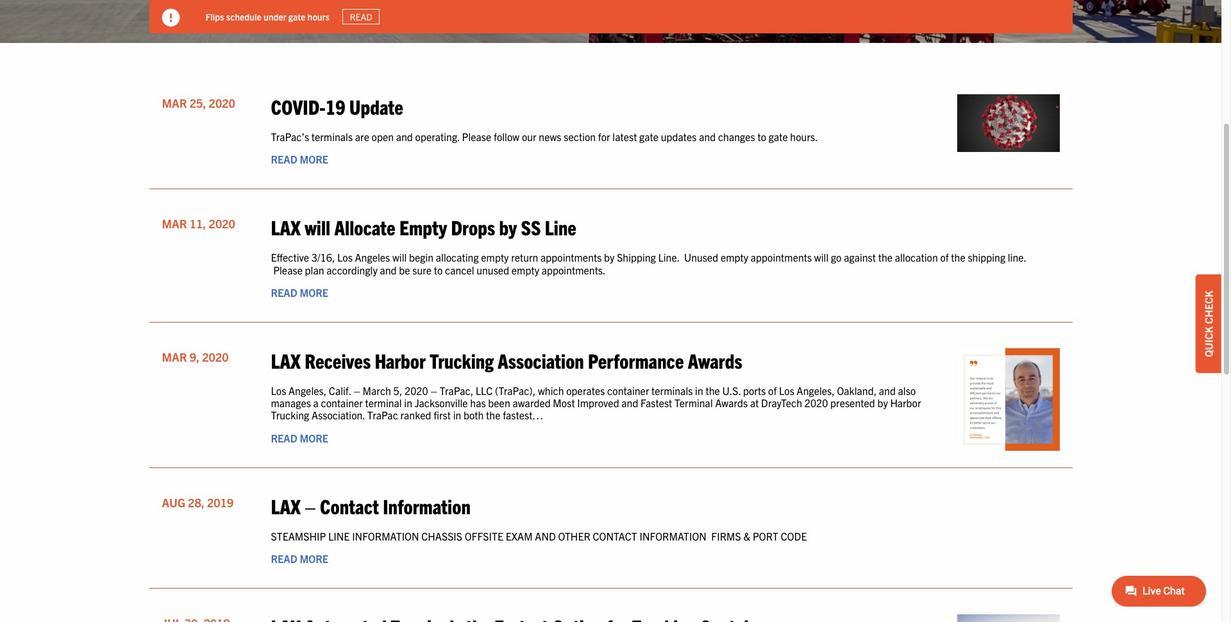 Task type: vqa. For each thing, say whether or not it's contained in the screenshot.
the bottom Harbor
yes



Task type: describe. For each thing, give the bounding box(es) containing it.
open
[[372, 130, 394, 143]]

more for 19
[[300, 153, 329, 165]]

0 horizontal spatial los
[[271, 384, 286, 397]]

allocating
[[436, 251, 479, 264]]

los angeles, calif. – march 5, 2020 – trapac, llc (trapac), which operates container terminals in the u.s. ports of los angeles, oakland, and also manages a container terminal in jacksonville has been awarded most improved and fastest terminal awards at draytech 2020 presented by harbor trucking association. trapac ranked first in both the fastest…
[[271, 384, 921, 422]]

performance
[[588, 348, 684, 373]]

allocation
[[895, 251, 938, 264]]

0 vertical spatial awards
[[688, 348, 743, 373]]

of inside effective 3/16, los angeles will begin allocating empty return appointments by shipping line.  unused empty appointments will go against the allocation of the shipping line. please plan accordingly and be sure to cancel unused empty appointments.
[[941, 251, 949, 264]]

the left u.s.
[[706, 384, 720, 397]]

hours
[[308, 11, 330, 22]]

25,
[[190, 95, 206, 110]]

1 horizontal spatial in
[[453, 409, 461, 422]]

2019
[[207, 495, 234, 510]]

coronavirus image
[[957, 94, 1060, 152]]

1 horizontal spatial trucking
[[430, 348, 494, 373]]

terminal
[[365, 397, 402, 409]]

– inside article
[[305, 493, 316, 518]]

and inside effective 3/16, los angeles will begin allocating empty return appointments by shipping line.  unused empty appointments will go against the allocation of the shipping line. please plan accordingly and be sure to cancel unused empty appointments.
[[380, 263, 397, 276]]

section
[[564, 130, 596, 143]]

calif.
[[329, 384, 351, 397]]

trucking inside los angeles, calif. – march 5, 2020 – trapac, llc (trapac), which operates container terminals in the u.s. ports of los angeles, oakland, and also manages a container terminal in jacksonville has been awarded most improved and fastest terminal awards at draytech 2020 presented by harbor trucking association. trapac ranked first in both the fastest…
[[271, 409, 309, 422]]

steamship line information chassis offsite exam and other contact information  firms & port code
[[271, 530, 810, 543]]

read inside read link
[[350, 11, 373, 22]]

1 angeles, from the left
[[289, 384, 327, 397]]

2020 right draytech
[[805, 397, 828, 409]]

mar for covid-19 update
[[162, 95, 187, 110]]

information
[[352, 530, 419, 543]]

improved
[[578, 397, 619, 409]]

mar 25, 2020
[[162, 95, 235, 110]]

&
[[744, 530, 751, 543]]

by inside effective 3/16, los angeles will begin allocating empty return appointments by shipping line.  unused empty appointments will go against the allocation of the shipping line. please plan accordingly and be sure to cancel unused empty appointments.
[[604, 251, 615, 264]]

under
[[264, 11, 287, 22]]

first
[[434, 409, 451, 422]]

0 horizontal spatial empty
[[481, 251, 509, 264]]

read link
[[343, 9, 380, 24]]

schedule
[[226, 11, 262, 22]]

line
[[545, 214, 577, 239]]

follow
[[494, 130, 520, 143]]

effective 3/16, los angeles will begin allocating empty return appointments by shipping line.  unused empty appointments will go against the allocation of the shipping line. please plan accordingly and be sure to cancel unused empty appointments.
[[271, 251, 1027, 276]]

oakland,
[[837, 384, 877, 397]]

the right against
[[879, 251, 893, 264]]

quick check
[[1203, 291, 1216, 357]]

terminal
[[675, 397, 713, 409]]

0 horizontal spatial in
[[404, 397, 412, 409]]

more for will
[[300, 286, 329, 299]]

appointments.
[[542, 263, 606, 276]]

a medal for you image
[[957, 348, 1060, 451]]

hours.
[[791, 130, 818, 143]]

which
[[538, 384, 564, 397]]

contact
[[320, 493, 379, 518]]

chassis
[[422, 530, 463, 543]]

awards inside los angeles, calif. – march 5, 2020 – trapac, llc (trapac), which operates container terminals in the u.s. ports of los angeles, oakland, and also manages a container terminal in jacksonville has been awarded most improved and fastest terminal awards at draytech 2020 presented by harbor trucking association. trapac ranked first in both the fastest…
[[716, 397, 748, 409]]

lax will allocate empty drops by ss line article
[[149, 202, 1073, 323]]

jacksonville
[[415, 397, 468, 409]]

lax receives harbor trucking association performance awards
[[271, 348, 743, 373]]

operates
[[567, 384, 605, 397]]

contact
[[593, 530, 637, 543]]

be
[[399, 263, 410, 276]]

information
[[383, 493, 471, 518]]

2020 right 5, in the left bottom of the page
[[405, 384, 428, 397]]

solid image
[[162, 9, 180, 27]]

cancel
[[445, 263, 474, 276]]

receives
[[305, 348, 371, 373]]

the left shipping
[[952, 251, 966, 264]]

fastest
[[641, 397, 673, 409]]

presented
[[831, 397, 875, 409]]

quick
[[1203, 326, 1216, 357]]

0 vertical spatial by
[[499, 214, 517, 239]]

aug
[[162, 495, 185, 510]]

and right updates
[[699, 130, 716, 143]]

unused
[[684, 251, 719, 264]]

exam
[[506, 530, 533, 543]]

for
[[598, 130, 610, 143]]

allocate
[[335, 214, 396, 239]]

line
[[328, 530, 350, 543]]

2020 for lax will allocate empty drops by ss line
[[209, 216, 235, 231]]

and
[[535, 530, 556, 543]]

empty
[[400, 214, 447, 239]]

read more for receives
[[271, 432, 329, 444]]

manages
[[271, 397, 311, 409]]

read more for –
[[271, 552, 329, 565]]

association.
[[312, 409, 365, 422]]

11,
[[190, 216, 206, 231]]

1 horizontal spatial –
[[354, 384, 360, 397]]

plan
[[305, 263, 324, 276]]

28,
[[188, 495, 205, 510]]

2 horizontal spatial los
[[779, 384, 795, 397]]

lax – contact information
[[271, 493, 471, 518]]

5,
[[394, 384, 402, 397]]

effective
[[271, 251, 309, 264]]

updates
[[661, 130, 697, 143]]

lax will allocate empty drops by ss line
[[271, 214, 577, 239]]

to inside covid-19 update "article"
[[758, 130, 767, 143]]

port
[[753, 530, 779, 543]]

trapac's
[[271, 130, 309, 143]]

also
[[898, 384, 916, 397]]

(trapac),
[[495, 384, 536, 397]]

update
[[350, 93, 403, 118]]



Task type: locate. For each thing, give the bounding box(es) containing it.
read more
[[271, 153, 329, 165], [271, 286, 329, 299], [271, 432, 329, 444], [271, 552, 329, 565]]

1 vertical spatial of
[[769, 384, 777, 397]]

unused
[[477, 263, 509, 276]]

0 vertical spatial lax
[[271, 214, 301, 239]]

1 vertical spatial please
[[273, 263, 303, 276]]

los
[[337, 251, 353, 264], [271, 384, 286, 397], [779, 384, 795, 397]]

harbor
[[375, 348, 426, 373], [891, 397, 921, 409]]

mar for lax will allocate empty drops by ss line
[[162, 216, 187, 231]]

will
[[305, 214, 331, 239], [393, 251, 407, 264], [815, 251, 829, 264]]

of right ports
[[769, 384, 777, 397]]

and left be
[[380, 263, 397, 276]]

4 more from the top
[[300, 552, 329, 565]]

3 mar from the top
[[162, 350, 187, 364]]

flips schedule under gate hours
[[206, 11, 330, 22]]

go
[[831, 251, 842, 264]]

0 vertical spatial of
[[941, 251, 949, 264]]

read more down manages
[[271, 432, 329, 444]]

more inside the lax will allocate empty drops by ss line article
[[300, 286, 329, 299]]

fastest…
[[503, 409, 543, 422]]

angeles
[[355, 251, 390, 264]]

read more down plan in the left top of the page
[[271, 286, 329, 299]]

read more inside covid-19 update "article"
[[271, 153, 329, 165]]

0 vertical spatial terminals
[[312, 130, 353, 143]]

of inside los angeles, calif. – march 5, 2020 – trapac, llc (trapac), which operates container terminals in the u.s. ports of los angeles, oakland, and also manages a container terminal in jacksonville has been awarded most improved and fastest terminal awards at draytech 2020 presented by harbor trucking association. trapac ranked first in both the fastest…
[[769, 384, 777, 397]]

los left "a"
[[271, 384, 286, 397]]

read for –
[[271, 552, 297, 565]]

2 more from the top
[[300, 286, 329, 299]]

0 horizontal spatial to
[[434, 263, 443, 276]]

los right 3/16,
[[337, 251, 353, 264]]

1 horizontal spatial los
[[337, 251, 353, 264]]

read right the hours
[[350, 11, 373, 22]]

0 horizontal spatial terminals
[[312, 130, 353, 143]]

los right ports
[[779, 384, 795, 397]]

operating.
[[415, 130, 460, 143]]

both
[[464, 409, 484, 422]]

read more inside lax – contact information article
[[271, 552, 329, 565]]

article
[[149, 602, 1073, 622]]

and right open
[[396, 130, 413, 143]]

1 vertical spatial to
[[434, 263, 443, 276]]

read more link down "trapac's"
[[271, 153, 329, 165]]

more down "trapac's"
[[300, 153, 329, 165]]

1 horizontal spatial of
[[941, 251, 949, 264]]

read more down "trapac's"
[[271, 153, 329, 165]]

read more link inside lax – contact information article
[[271, 552, 329, 565]]

read inside lax receives harbor trucking association performance awards article
[[271, 432, 297, 444]]

quick check link
[[1196, 275, 1222, 373]]

harbor inside los angeles, calif. – march 5, 2020 – trapac, llc (trapac), which operates container terminals in the u.s. ports of los angeles, oakland, and also manages a container terminal in jacksonville has been awarded most improved and fastest terminal awards at draytech 2020 presented by harbor trucking association. trapac ranked first in both the fastest…
[[891, 397, 921, 409]]

2020
[[209, 95, 235, 110], [209, 216, 235, 231], [202, 350, 229, 364], [405, 384, 428, 397], [805, 397, 828, 409]]

terminals inside covid-19 update "article"
[[312, 130, 353, 143]]

most
[[553, 397, 575, 409]]

1 horizontal spatial gate
[[640, 130, 659, 143]]

read inside covid-19 update "article"
[[271, 153, 297, 165]]

in right first on the left of page
[[453, 409, 461, 422]]

a
[[313, 397, 319, 409]]

1 horizontal spatial by
[[604, 251, 615, 264]]

terminals
[[312, 130, 353, 143], [652, 384, 693, 397]]

please left follow
[[462, 130, 492, 143]]

more inside lax receives harbor trucking association performance awards article
[[300, 432, 329, 444]]

2020 right 25,
[[209, 95, 235, 110]]

line.
[[1008, 251, 1027, 264]]

in left u.s.
[[695, 384, 704, 397]]

to right changes
[[758, 130, 767, 143]]

– right calif.
[[354, 384, 360, 397]]

0 horizontal spatial please
[[273, 263, 303, 276]]

more down "steamship"
[[300, 552, 329, 565]]

read more link inside the lax will allocate empty drops by ss line article
[[271, 286, 329, 299]]

mar left 9,
[[162, 350, 187, 364]]

lax up "steamship"
[[271, 493, 301, 518]]

other
[[558, 530, 591, 543]]

mar inside the lax will allocate empty drops by ss line article
[[162, 216, 187, 231]]

angeles, left oakland,
[[797, 384, 835, 397]]

awards
[[688, 348, 743, 373], [716, 397, 748, 409]]

awarded
[[513, 397, 551, 409]]

trucking up trapac,
[[430, 348, 494, 373]]

19
[[326, 93, 345, 118]]

0 horizontal spatial –
[[305, 493, 316, 518]]

gate left the hours
[[289, 11, 306, 22]]

0 horizontal spatial gate
[[289, 11, 306, 22]]

covid-19 update article
[[149, 81, 1073, 189]]

in
[[695, 384, 704, 397], [404, 397, 412, 409], [453, 409, 461, 422]]

2 vertical spatial lax
[[271, 493, 301, 518]]

news
[[539, 130, 562, 143]]

2 horizontal spatial by
[[878, 397, 888, 409]]

0 horizontal spatial will
[[305, 214, 331, 239]]

lax up manages
[[271, 348, 301, 373]]

terminals down performance
[[652, 384, 693, 397]]

return
[[511, 251, 538, 264]]

0 vertical spatial harbor
[[375, 348, 426, 373]]

9,
[[190, 350, 200, 364]]

read more inside lax receives harbor trucking association performance awards article
[[271, 432, 329, 444]]

of
[[941, 251, 949, 264], [769, 384, 777, 397]]

2 lax from the top
[[271, 348, 301, 373]]

2 horizontal spatial –
[[431, 384, 438, 397]]

0 horizontal spatial angeles,
[[289, 384, 327, 397]]

1 horizontal spatial to
[[758, 130, 767, 143]]

read more down "steamship"
[[271, 552, 329, 565]]

read inside the lax will allocate empty drops by ss line article
[[271, 286, 297, 299]]

sure
[[413, 263, 432, 276]]

1 horizontal spatial angeles,
[[797, 384, 835, 397]]

read down "steamship"
[[271, 552, 297, 565]]

lax receives harbor trucking association performance awards article
[[149, 335, 1073, 468]]

1 vertical spatial by
[[604, 251, 615, 264]]

our
[[522, 130, 537, 143]]

more inside lax – contact information article
[[300, 552, 329, 565]]

mar inside covid-19 update "article"
[[162, 95, 187, 110]]

read for 19
[[271, 153, 297, 165]]

read more link down plan in the left top of the page
[[271, 286, 329, 299]]

1 horizontal spatial will
[[393, 251, 407, 264]]

will left 'begin'
[[393, 251, 407, 264]]

1 horizontal spatial container
[[608, 384, 649, 397]]

3 read more link from the top
[[271, 432, 329, 444]]

terminals left are
[[312, 130, 353, 143]]

by left shipping
[[604, 251, 615, 264]]

mar 11, 2020
[[162, 216, 235, 231]]

lax for lax receives harbor trucking association performance awards
[[271, 348, 301, 373]]

1 read more from the top
[[271, 153, 329, 165]]

at
[[751, 397, 759, 409]]

0 vertical spatial mar
[[162, 95, 187, 110]]

read more link inside lax receives harbor trucking association performance awards article
[[271, 432, 329, 444]]

0 vertical spatial to
[[758, 130, 767, 143]]

0 vertical spatial trucking
[[430, 348, 494, 373]]

read more link inside covid-19 update "article"
[[271, 153, 329, 165]]

to right sure
[[434, 263, 443, 276]]

please left plan in the left top of the page
[[273, 263, 303, 276]]

1 horizontal spatial terminals
[[652, 384, 693, 397]]

of right allocation at the right top of the page
[[941, 251, 949, 264]]

2 horizontal spatial gate
[[769, 130, 788, 143]]

2 horizontal spatial in
[[695, 384, 704, 397]]

4 read more from the top
[[271, 552, 329, 565]]

read more link down "steamship"
[[271, 552, 329, 565]]

empty
[[481, 251, 509, 264], [721, 251, 749, 264], [512, 263, 540, 276]]

read more inside the lax will allocate empty drops by ss line article
[[271, 286, 329, 299]]

more down plan in the left top of the page
[[300, 286, 329, 299]]

mar left 25,
[[162, 95, 187, 110]]

0 horizontal spatial by
[[499, 214, 517, 239]]

and left "also"
[[879, 384, 896, 397]]

changes
[[718, 130, 756, 143]]

draytech
[[762, 397, 803, 409]]

to inside effective 3/16, los angeles will begin allocating empty return appointments by shipping line.  unused empty appointments will go against the allocation of the shipping line. please plan accordingly and be sure to cancel unused empty appointments.
[[434, 263, 443, 276]]

read more for 19
[[271, 153, 329, 165]]

1 lax from the top
[[271, 214, 301, 239]]

march
[[363, 384, 391, 397]]

ss
[[521, 214, 541, 239]]

code
[[781, 530, 807, 543]]

are
[[355, 130, 369, 143]]

1 appointments from the left
[[541, 251, 602, 264]]

1 more from the top
[[300, 153, 329, 165]]

more for receives
[[300, 432, 329, 444]]

offsite
[[465, 530, 504, 543]]

trapac,
[[440, 384, 474, 397]]

mar 9, 2020
[[162, 350, 229, 364]]

1 horizontal spatial appointments
[[751, 251, 812, 264]]

please inside effective 3/16, los angeles will begin allocating empty return appointments by shipping line.  unused empty appointments will go against the allocation of the shipping line. please plan accordingly and be sure to cancel unused empty appointments.
[[273, 263, 303, 276]]

mar left 11,
[[162, 216, 187, 231]]

will left go
[[815, 251, 829, 264]]

the right both
[[486, 409, 501, 422]]

latest
[[613, 130, 637, 143]]

1 horizontal spatial please
[[462, 130, 492, 143]]

read more for will
[[271, 286, 329, 299]]

shipping
[[617, 251, 656, 264]]

2020 inside the lax will allocate empty drops by ss line article
[[209, 216, 235, 231]]

and left fastest
[[622, 397, 639, 409]]

more down the association.
[[300, 432, 329, 444]]

– left trapac,
[[431, 384, 438, 397]]

covid-19 update
[[271, 93, 403, 118]]

gate left hours.
[[769, 130, 788, 143]]

1 horizontal spatial empty
[[512, 263, 540, 276]]

lax – contact information article
[[149, 481, 1073, 589]]

mar inside lax receives harbor trucking association performance awards article
[[162, 350, 187, 364]]

by inside los angeles, calif. – march 5, 2020 – trapac, llc (trapac), which operates container terminals in the u.s. ports of los angeles, oakland, and also manages a container terminal in jacksonville has been awarded most improved and fastest terminal awards at draytech 2020 presented by harbor trucking association. trapac ranked first in both the fastest…
[[878, 397, 888, 409]]

more inside covid-19 update "article"
[[300, 153, 329, 165]]

harbor right oakland,
[[891, 397, 921, 409]]

begin
[[409, 251, 434, 264]]

2 vertical spatial by
[[878, 397, 888, 409]]

2 read more link from the top
[[271, 286, 329, 299]]

2 appointments from the left
[[751, 251, 812, 264]]

awards left at on the bottom right of the page
[[716, 397, 748, 409]]

3 read more from the top
[[271, 432, 329, 444]]

please inside covid-19 update "article"
[[462, 130, 492, 143]]

read down manages
[[271, 432, 297, 444]]

2 vertical spatial mar
[[162, 350, 187, 364]]

angeles,
[[289, 384, 327, 397], [797, 384, 835, 397]]

read down "effective"
[[271, 286, 297, 299]]

trapac automated terminal image
[[957, 615, 1060, 622]]

has
[[470, 397, 486, 409]]

more for –
[[300, 552, 329, 565]]

lax for lax will allocate empty drops by ss line
[[271, 214, 301, 239]]

3 lax from the top
[[271, 493, 301, 518]]

read more link for will
[[271, 286, 329, 299]]

lax up "effective"
[[271, 214, 301, 239]]

firms
[[712, 530, 741, 543]]

1 vertical spatial harbor
[[891, 397, 921, 409]]

1 vertical spatial terminals
[[652, 384, 693, 397]]

0 horizontal spatial appointments
[[541, 251, 602, 264]]

by left ss
[[499, 214, 517, 239]]

2020 for covid-19 update
[[209, 95, 235, 110]]

steamship
[[271, 530, 326, 543]]

1 vertical spatial trucking
[[271, 409, 309, 422]]

2 horizontal spatial will
[[815, 251, 829, 264]]

1 read more link from the top
[[271, 153, 329, 165]]

in right 5, in the left bottom of the page
[[404, 397, 412, 409]]

– up "steamship"
[[305, 493, 316, 518]]

read more link for 19
[[271, 153, 329, 165]]

accordingly
[[327, 263, 378, 276]]

2 angeles, from the left
[[797, 384, 835, 397]]

will up 3/16,
[[305, 214, 331, 239]]

read more link for –
[[271, 552, 329, 565]]

2020 inside covid-19 update "article"
[[209, 95, 235, 110]]

read more link for receives
[[271, 432, 329, 444]]

appointments left go
[[751, 251, 812, 264]]

2 mar from the top
[[162, 216, 187, 231]]

trapac
[[367, 409, 398, 422]]

please
[[462, 130, 492, 143], [273, 263, 303, 276]]

3/16,
[[312, 251, 335, 264]]

0 horizontal spatial of
[[769, 384, 777, 397]]

trucking left "a"
[[271, 409, 309, 422]]

mar for lax receives harbor trucking association performance awards
[[162, 350, 187, 364]]

appointments down line
[[541, 251, 602, 264]]

container down performance
[[608, 384, 649, 397]]

0 horizontal spatial harbor
[[375, 348, 426, 373]]

read down "trapac's"
[[271, 153, 297, 165]]

container right "a"
[[321, 397, 363, 409]]

2020 right 11,
[[209, 216, 235, 231]]

terminals inside los angeles, calif. – march 5, 2020 – trapac, llc (trapac), which operates container terminals in the u.s. ports of los angeles, oakland, and also manages a container terminal in jacksonville has been awarded most improved and fastest terminal awards at draytech 2020 presented by harbor trucking association. trapac ranked first in both the fastest…
[[652, 384, 693, 397]]

read for receives
[[271, 432, 297, 444]]

0 vertical spatial please
[[462, 130, 492, 143]]

trucking
[[430, 348, 494, 373], [271, 409, 309, 422]]

los inside effective 3/16, los angeles will begin allocating empty return appointments by shipping line.  unused empty appointments will go against the allocation of the shipping line. please plan accordingly and be sure to cancel unused empty appointments.
[[337, 251, 353, 264]]

angeles, left calif.
[[289, 384, 327, 397]]

0 horizontal spatial container
[[321, 397, 363, 409]]

by left "also"
[[878, 397, 888, 409]]

3 more from the top
[[300, 432, 329, 444]]

2020 for lax receives harbor trucking association performance awards
[[202, 350, 229, 364]]

association
[[498, 348, 584, 373]]

ranked
[[401, 409, 431, 422]]

lax for lax – contact information
[[271, 493, 301, 518]]

1 horizontal spatial harbor
[[891, 397, 921, 409]]

shipping
[[968, 251, 1006, 264]]

gate right latest
[[640, 130, 659, 143]]

more
[[300, 153, 329, 165], [300, 286, 329, 299], [300, 432, 329, 444], [300, 552, 329, 565]]

0 horizontal spatial trucking
[[271, 409, 309, 422]]

1 vertical spatial mar
[[162, 216, 187, 231]]

mar
[[162, 95, 187, 110], [162, 216, 187, 231], [162, 350, 187, 364]]

1 vertical spatial lax
[[271, 348, 301, 373]]

2 horizontal spatial empty
[[721, 251, 749, 264]]

2020 right 9,
[[202, 350, 229, 364]]

read inside lax – contact information article
[[271, 552, 297, 565]]

container
[[608, 384, 649, 397], [321, 397, 363, 409]]

read for will
[[271, 286, 297, 299]]

check
[[1203, 291, 1216, 324]]

trapac's terminals are open and operating. please follow our news section for latest gate updates and changes to gate hours.
[[271, 130, 818, 143]]

read more link down manages
[[271, 432, 329, 444]]

the
[[879, 251, 893, 264], [952, 251, 966, 264], [706, 384, 720, 397], [486, 409, 501, 422]]

1 mar from the top
[[162, 95, 187, 110]]

4 read more link from the top
[[271, 552, 329, 565]]

2 read more from the top
[[271, 286, 329, 299]]

1 vertical spatial awards
[[716, 397, 748, 409]]

u.s.
[[723, 384, 741, 397]]

harbor up 5, in the left bottom of the page
[[375, 348, 426, 373]]

covid-
[[271, 93, 326, 118]]

aug 28, 2019
[[162, 495, 234, 510]]

awards up u.s.
[[688, 348, 743, 373]]

drops
[[451, 214, 495, 239]]



